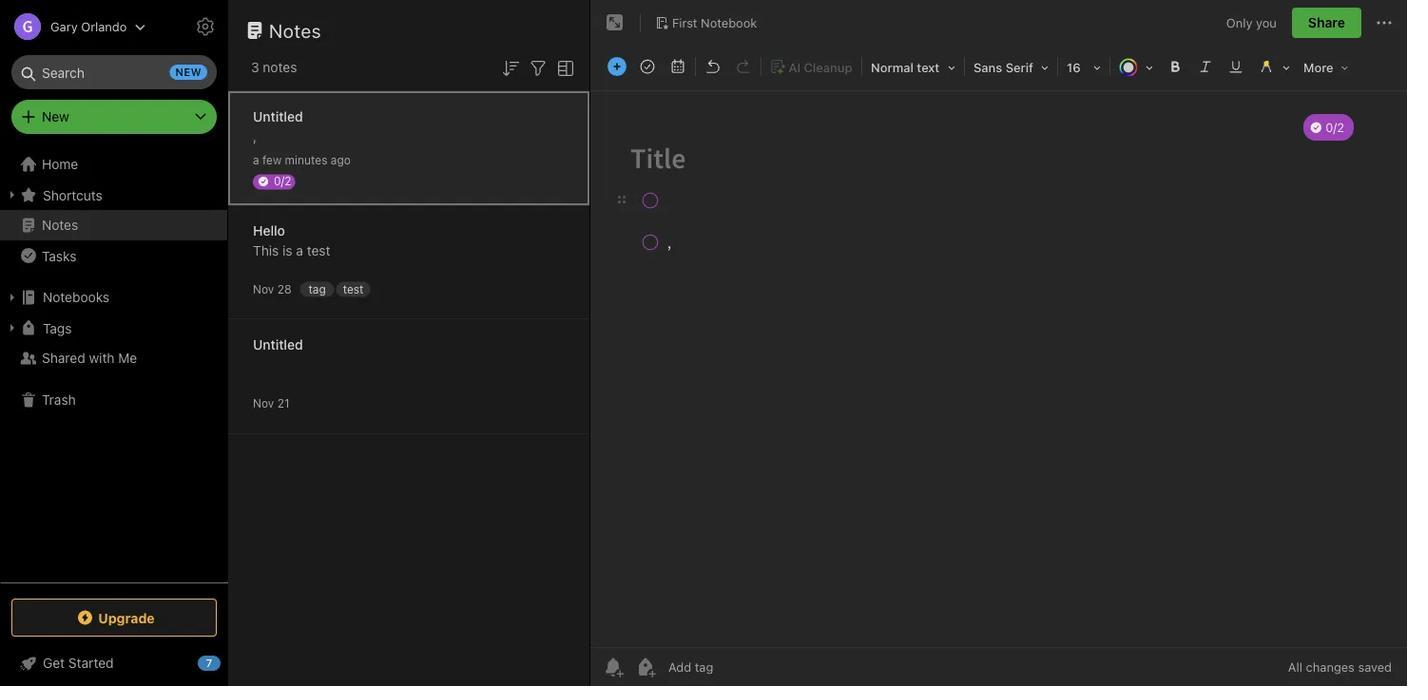 Task type: vqa. For each thing, say whether or not it's contained in the screenshot.
Note Window element
yes



Task type: locate. For each thing, give the bounding box(es) containing it.
nov 28
[[253, 283, 292, 296]]

notes up notes
[[269, 19, 322, 41]]

1 horizontal spatial notes
[[269, 19, 322, 41]]

saved
[[1358, 660, 1392, 675]]

untitled for untitled ,
[[253, 109, 303, 125]]

you
[[1256, 15, 1277, 30]]

notes inside tree
[[42, 217, 78, 233]]

sans serif
[[974, 60, 1034, 75]]

0 horizontal spatial test
[[307, 243, 330, 259]]

1 untitled from the top
[[253, 109, 303, 125]]

trash link
[[0, 385, 227, 416]]

0/2
[[274, 175, 291, 188]]

test
[[307, 243, 330, 259], [343, 282, 364, 296]]

add a reminder image
[[602, 656, 625, 679]]

nov left 28
[[253, 283, 274, 296]]

underline image
[[1223, 53, 1250, 80]]

1 nov from the top
[[253, 283, 274, 296]]

notes link
[[0, 210, 227, 241]]

Note Editor text field
[[591, 91, 1407, 648]]

tags
[[43, 320, 72, 336]]

only
[[1227, 15, 1253, 30]]

0 horizontal spatial a
[[253, 154, 259, 167]]

upgrade button
[[11, 599, 217, 637]]

More actions field
[[1373, 8, 1396, 38]]

normal
[[871, 60, 914, 75]]

a few minutes ago
[[253, 154, 351, 167]]

3 notes
[[251, 59, 297, 75]]

0 vertical spatial untitled
[[253, 109, 303, 125]]

Font color field
[[1113, 53, 1160, 81]]

expand tags image
[[5, 320, 20, 336]]

trash
[[42, 392, 76, 408]]

undo image
[[700, 53, 727, 80]]

untitled ,
[[253, 109, 303, 145]]

italic image
[[1193, 53, 1219, 80]]

a right is
[[296, 243, 303, 259]]

home
[[42, 156, 78, 172]]

notebook
[[701, 15, 757, 30]]

1 vertical spatial test
[[343, 282, 364, 296]]

add filters image
[[527, 57, 550, 80]]

shortcuts button
[[0, 180, 227, 210]]

a left few
[[253, 154, 259, 167]]

new button
[[11, 100, 217, 134]]

a
[[253, 154, 259, 167], [296, 243, 303, 259]]

with
[[89, 350, 115, 366]]

settings image
[[194, 15, 217, 38]]

test right is
[[307, 243, 330, 259]]

test right tag
[[343, 282, 364, 296]]

get
[[43, 656, 65, 671]]

normal text
[[871, 60, 940, 75]]

Search text field
[[25, 55, 204, 89]]

0 vertical spatial a
[[253, 154, 259, 167]]

changes
[[1306, 660, 1355, 675]]

nov left '21'
[[253, 397, 274, 410]]

1 vertical spatial notes
[[42, 217, 78, 233]]

7
[[206, 658, 212, 670]]

Add tag field
[[667, 660, 809, 676]]

untitled down nov 28
[[253, 337, 303, 353]]

0 horizontal spatial notes
[[42, 217, 78, 233]]

2 untitled from the top
[[253, 337, 303, 353]]

0 vertical spatial nov
[[253, 283, 274, 296]]

this is a test
[[253, 243, 330, 259]]

1 horizontal spatial test
[[343, 282, 364, 296]]

me
[[118, 350, 137, 366]]

sans
[[974, 60, 1003, 75]]

gary
[[50, 19, 78, 34]]

3
[[251, 59, 259, 75]]

notes up "tasks"
[[42, 217, 78, 233]]

hello
[[253, 223, 285, 239]]

Highlight field
[[1252, 53, 1297, 81]]

gary orlando
[[50, 19, 127, 34]]

1 vertical spatial nov
[[253, 397, 274, 410]]

16
[[1067, 60, 1081, 75]]

1 vertical spatial untitled
[[253, 337, 303, 353]]

tasks
[[42, 248, 76, 264]]

home link
[[0, 149, 228, 180]]

untitled up ,
[[253, 109, 303, 125]]

minutes
[[285, 154, 328, 167]]

first notebook
[[672, 15, 757, 30]]

tree
[[0, 149, 228, 582]]

add tag image
[[634, 656, 657, 679]]

21
[[277, 397, 290, 410]]

text
[[917, 60, 940, 75]]

tasks button
[[0, 241, 227, 271]]

shared with me link
[[0, 343, 227, 374]]

1 horizontal spatial a
[[296, 243, 303, 259]]

only you
[[1227, 15, 1277, 30]]

nov for nov 21
[[253, 397, 274, 410]]

get started
[[43, 656, 114, 671]]

2 nov from the top
[[253, 397, 274, 410]]

first
[[672, 15, 698, 30]]

notes
[[269, 19, 322, 41], [42, 217, 78, 233]]

serif
[[1006, 60, 1034, 75]]

nov
[[253, 283, 274, 296], [253, 397, 274, 410]]

untitled
[[253, 109, 303, 125], [253, 337, 303, 353]]

0 vertical spatial test
[[307, 243, 330, 259]]



Task type: describe. For each thing, give the bounding box(es) containing it.
notes
[[263, 59, 297, 75]]

task image
[[634, 53, 661, 80]]

1 vertical spatial a
[[296, 243, 303, 259]]

more
[[1304, 60, 1334, 75]]

Add filters field
[[527, 55, 550, 80]]

Font size field
[[1060, 53, 1108, 81]]

untitled for untitled
[[253, 337, 303, 353]]

Font family field
[[967, 53, 1056, 81]]

tag
[[309, 282, 326, 296]]

all
[[1289, 660, 1303, 675]]

View options field
[[550, 55, 577, 80]]

More field
[[1297, 53, 1356, 81]]

all changes saved
[[1289, 660, 1392, 675]]

tree containing home
[[0, 149, 228, 582]]

tags button
[[0, 313, 227, 343]]

nov for nov 28
[[253, 283, 274, 296]]

is
[[283, 243, 293, 259]]

,
[[253, 129, 257, 145]]

shared with me
[[42, 350, 137, 366]]

expand notebooks image
[[5, 290, 20, 305]]

note window element
[[591, 0, 1407, 687]]

new
[[176, 66, 202, 78]]

orlando
[[81, 19, 127, 34]]

calendar event image
[[665, 53, 691, 80]]

Insert field
[[603, 53, 631, 80]]

Account field
[[0, 8, 146, 46]]

notebooks
[[43, 290, 109, 305]]

28
[[277, 283, 292, 296]]

notebooks link
[[0, 282, 227, 313]]

first notebook button
[[649, 10, 764, 36]]

expand note image
[[604, 11, 627, 34]]

new search field
[[25, 55, 207, 89]]

new
[[42, 109, 69, 125]]

Sort options field
[[499, 55, 522, 80]]

Help and Learning task checklist field
[[0, 649, 228, 679]]

ago
[[331, 154, 351, 167]]

share button
[[1292, 8, 1362, 38]]

started
[[68, 656, 114, 671]]

nov 21
[[253, 397, 290, 410]]

upgrade
[[98, 610, 155, 626]]

shortcuts
[[43, 187, 103, 203]]

0 vertical spatial notes
[[269, 19, 322, 41]]

this
[[253, 243, 279, 259]]

bold image
[[1162, 53, 1189, 80]]

more actions image
[[1373, 11, 1396, 34]]

few
[[262, 154, 282, 167]]

shared
[[42, 350, 85, 366]]

Heading level field
[[864, 53, 962, 81]]

click to collapse image
[[221, 651, 235, 674]]

share
[[1309, 15, 1346, 30]]



